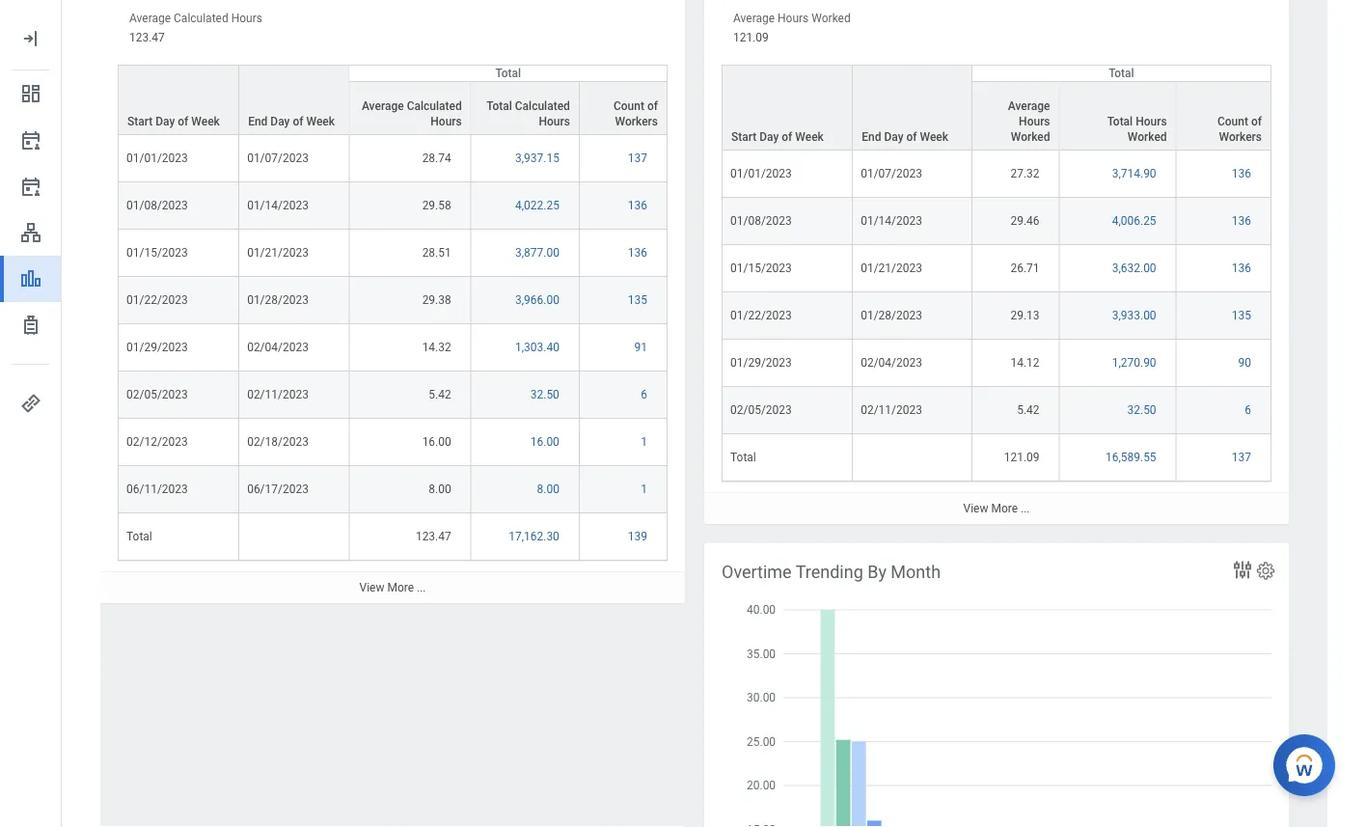 Task type: locate. For each thing, give the bounding box(es) containing it.
90
[[1239, 356, 1252, 370]]

1 vertical spatial view
[[360, 581, 385, 595]]

0 horizontal spatial 137
[[628, 152, 648, 165]]

16.00 down the 1,303.40 button
[[531, 435, 560, 449]]

calculated inside average calculated hours 123.47
[[174, 11, 228, 25]]

view for 16.00
[[360, 581, 385, 595]]

0 horizontal spatial view
[[360, 581, 385, 595]]

view more ... inside weekly average hours worked "element"
[[964, 502, 1030, 515]]

5.42 down 14.12 button
[[1017, 403, 1040, 417]]

0 vertical spatial 123.47
[[129, 31, 165, 44]]

1 horizontal spatial view
[[964, 502, 989, 515]]

02/05/2023 for 02/12/2023
[[126, 388, 188, 402]]

137 button inside the weekly average calculated hours element
[[628, 151, 651, 166]]

1 horizontal spatial view more ...
[[964, 502, 1030, 515]]

week
[[191, 115, 220, 128], [306, 115, 335, 128], [796, 130, 824, 144], [920, 130, 949, 144]]

29.38
[[422, 293, 451, 307]]

02/11/2023 for 02/12/2023
[[247, 388, 309, 402]]

3,966.00 button
[[515, 293, 563, 308]]

start for 123.47
[[127, 115, 153, 128]]

121.09 button
[[734, 30, 772, 45], [1004, 450, 1043, 465]]

32.50 for 16.00
[[531, 388, 560, 402]]

3,933.00 button
[[1113, 308, 1160, 323]]

1 for 16.00
[[641, 435, 648, 449]]

end for average hours worked 121.09
[[862, 130, 882, 144]]

calendar user solid image up view team 'icon'
[[19, 175, 42, 198]]

more inside the weekly average calculated hours element
[[387, 581, 414, 595]]

0 horizontal spatial 135
[[628, 293, 648, 307]]

trending
[[796, 562, 864, 582]]

1 8.00 from the left
[[429, 483, 451, 496]]

28.51 button
[[422, 245, 454, 261]]

0 vertical spatial calendar user solid image
[[19, 128, 42, 152]]

1 vertical spatial start day of week
[[732, 130, 824, 144]]

02/05/2023 for total
[[731, 403, 792, 417]]

0 vertical spatial cell
[[853, 434, 973, 482]]

1 horizontal spatial start day of week
[[732, 130, 824, 144]]

01/28/2023
[[247, 293, 309, 307], [861, 309, 923, 322]]

1 horizontal spatial start day of week button
[[723, 66, 852, 150]]

01/01/2023 for 123.47
[[126, 152, 188, 165]]

end for average calculated hours 123.47
[[248, 115, 268, 128]]

1 horizontal spatial 01/08/2023
[[731, 214, 792, 228]]

view more ...
[[964, 502, 1030, 515], [360, 581, 426, 595]]

of
[[648, 99, 658, 113], [178, 115, 189, 128], [293, 115, 304, 128], [1252, 115, 1262, 128], [782, 130, 793, 144], [907, 130, 917, 144]]

1 horizontal spatial 16.00 button
[[531, 434, 563, 450]]

01/21/2023 for 28.51
[[247, 246, 309, 260]]

01/21/2023 for 26.71
[[861, 262, 923, 275]]

start day of week button down average calculated hours 123.47
[[119, 66, 239, 134]]

0 vertical spatial 123.47 button
[[129, 30, 168, 45]]

1 vertical spatial workers
[[1220, 130, 1262, 144]]

16.00
[[422, 435, 451, 449], [531, 435, 560, 449]]

01/29/2023 inside weekly average hours worked "element"
[[731, 356, 792, 370]]

0 vertical spatial start day of week
[[127, 115, 220, 128]]

137 button for 16,589.55
[[1232, 450, 1255, 465]]

weekly average hours worked element
[[705, 0, 1289, 524]]

135 button
[[628, 293, 651, 308], [1232, 308, 1255, 323]]

workers
[[615, 115, 658, 128], [1220, 130, 1262, 144]]

worked for total hours worked
[[1128, 130, 1167, 144]]

end day of week button for average calculated hours 123.47
[[239, 66, 349, 134]]

0 horizontal spatial 02/11/2023
[[247, 388, 309, 402]]

0 horizontal spatial 121.09 button
[[734, 30, 772, 45]]

1 total button from the left
[[350, 66, 667, 81]]

1 vertical spatial 01/15/2023
[[731, 262, 792, 275]]

02/05/2023 inside weekly average hours worked "element"
[[731, 403, 792, 417]]

135 button up 90
[[1232, 308, 1255, 323]]

01/01/2023
[[126, 152, 188, 165], [731, 167, 792, 181]]

1 horizontal spatial 5.42 button
[[1017, 403, 1043, 418]]

1 16.00 button from the left
[[422, 434, 454, 450]]

2 start day of week button from the left
[[723, 66, 852, 150]]

0 vertical spatial 121.09 button
[[734, 30, 772, 45]]

count of workers inside weekly average hours worked "element"
[[1218, 115, 1262, 144]]

0 horizontal spatial total button
[[350, 66, 667, 81]]

32.50 inside weekly average hours worked "element"
[[1128, 403, 1157, 417]]

day
[[156, 115, 175, 128], [271, 115, 290, 128], [760, 130, 779, 144], [884, 130, 904, 144]]

0 horizontal spatial 01/29/2023
[[126, 341, 188, 354]]

workers inside the weekly average calculated hours element
[[615, 115, 658, 128]]

1,270.90 button
[[1113, 355, 1160, 371]]

01/15/2023 inside weekly average hours worked "element"
[[731, 262, 792, 275]]

average hours worked 121.09
[[734, 11, 851, 44]]

135 inside the weekly average calculated hours element
[[628, 293, 648, 307]]

6 inside the weekly average calculated hours element
[[641, 388, 648, 402]]

135 for 90
[[1232, 309, 1252, 322]]

1 vertical spatial more
[[387, 581, 414, 595]]

average for average calculated hours
[[362, 99, 404, 113]]

view more ... inside the weekly average calculated hours element
[[360, 581, 426, 595]]

01/08/2023
[[126, 199, 188, 212], [731, 214, 792, 228]]

average inside average calculated hours 123.47
[[129, 11, 171, 25]]

1 horizontal spatial end day of week
[[862, 130, 949, 144]]

136 button for 4,006.25
[[1232, 213, 1255, 229]]

6 down 91 button
[[641, 388, 648, 402]]

02/11/2023 inside weekly average hours worked "element"
[[861, 403, 923, 417]]

1 horizontal spatial count
[[1218, 115, 1249, 128]]

01/22/2023 for total
[[731, 309, 792, 322]]

136
[[1232, 167, 1252, 181], [628, 199, 648, 212], [1232, 214, 1252, 228], [628, 246, 648, 260], [1232, 262, 1252, 275]]

1 vertical spatial 01/22/2023
[[731, 309, 792, 322]]

5.42 button for 16.00
[[429, 387, 454, 403]]

1 button for 8.00
[[641, 482, 651, 497]]

0 horizontal spatial start day of week button
[[119, 66, 239, 134]]

worked inside average hours worked 121.09
[[812, 11, 851, 25]]

121.09
[[734, 31, 769, 44], [1004, 451, 1040, 464]]

1 vertical spatial 123.47
[[416, 530, 451, 543]]

0 vertical spatial 01/07/2023
[[247, 152, 309, 165]]

0 horizontal spatial start
[[127, 115, 153, 128]]

hours inside 'total calculated hours'
[[539, 115, 570, 128]]

more inside weekly average hours worked "element"
[[992, 502, 1018, 515]]

end inside the weekly average calculated hours element
[[248, 115, 268, 128]]

1 horizontal spatial 8.00
[[537, 483, 560, 496]]

cell for 121.09
[[853, 434, 973, 482]]

0 horizontal spatial worked
[[812, 11, 851, 25]]

135 up 91 at the left top
[[628, 293, 648, 307]]

0 vertical spatial 01/28/2023
[[247, 293, 309, 307]]

5.42 button down 14.32 button
[[429, 387, 454, 403]]

2 1 button from the top
[[641, 482, 651, 497]]

1 horizontal spatial 6
[[1245, 403, 1252, 417]]

more for 121.09
[[992, 502, 1018, 515]]

day for average hours worked 121.09 end day of week popup button
[[884, 130, 904, 144]]

02/11/2023 for total
[[861, 403, 923, 417]]

1 horizontal spatial 02/04/2023
[[861, 356, 923, 370]]

hours inside average calculated hours 123.47
[[231, 11, 262, 25]]

count of workers button
[[580, 82, 667, 134], [1177, 82, 1271, 150]]

0 vertical spatial 121.09
[[734, 31, 769, 44]]

count of workers button inside the weekly average calculated hours element
[[580, 82, 667, 134]]

01/01/2023 for 121.09
[[731, 167, 792, 181]]

count of workers button right total hours worked
[[1177, 82, 1271, 150]]

0 vertical spatial 135
[[628, 293, 648, 307]]

2 16.00 from the left
[[531, 435, 560, 449]]

1 start day of week button from the left
[[119, 66, 239, 134]]

end day of week
[[248, 115, 335, 128], [862, 130, 949, 144]]

... inside weekly average hours worked "element"
[[1021, 502, 1030, 515]]

1 horizontal spatial 01/14/2023
[[861, 214, 923, 228]]

28.74
[[422, 152, 451, 165]]

chart image
[[19, 267, 42, 291]]

average calculated hours
[[362, 99, 462, 128]]

27.32
[[1011, 167, 1040, 181]]

0 vertical spatial 01/14/2023
[[247, 199, 309, 212]]

1 vertical spatial start
[[732, 130, 757, 144]]

137 button for 3,937.15
[[628, 151, 651, 166]]

1 16.00 from the left
[[422, 435, 451, 449]]

01/07/2023 inside weekly average hours worked "element"
[[861, 167, 923, 181]]

calculated for total calculated hours
[[515, 99, 570, 113]]

worked for average hours worked 121.09
[[812, 11, 851, 25]]

01/01/2023 inside weekly average hours worked "element"
[[731, 167, 792, 181]]

more
[[992, 502, 1018, 515], [387, 581, 414, 595]]

day for start day of week popup button associated with 121.09
[[760, 130, 779, 144]]

0 horizontal spatial end day of week button
[[239, 66, 349, 134]]

01/15/2023
[[126, 246, 188, 260], [731, 262, 792, 275]]

2 1 from the top
[[641, 483, 648, 496]]

end day of week button
[[239, 66, 349, 134], [853, 66, 972, 150]]

total button inside the weekly average calculated hours element
[[350, 66, 667, 81]]

8.00
[[429, 483, 451, 496], [537, 483, 560, 496]]

6 inside weekly average hours worked "element"
[[1245, 403, 1252, 417]]

1 up 139 button
[[641, 483, 648, 496]]

1 vertical spatial 01/14/2023
[[861, 214, 923, 228]]

navigation pane region
[[0, 0, 62, 827]]

02/04/2023
[[247, 341, 309, 354], [861, 356, 923, 370]]

0 horizontal spatial 6
[[641, 388, 648, 402]]

135 up 90
[[1232, 309, 1252, 322]]

1 vertical spatial count
[[1218, 115, 1249, 128]]

1 vertical spatial 5.42
[[1017, 403, 1040, 417]]

1 count of workers button from the left
[[580, 82, 667, 134]]

... for 121.09
[[1021, 502, 1030, 515]]

1 horizontal spatial 16.00
[[531, 435, 560, 449]]

1 button up 139 button
[[641, 482, 651, 497]]

1 vertical spatial 121.09
[[1004, 451, 1040, 464]]

0 horizontal spatial count of workers button
[[580, 82, 667, 134]]

137 button
[[628, 151, 651, 166], [1232, 450, 1255, 465]]

5.42 button
[[429, 387, 454, 403], [1017, 403, 1043, 418]]

hours inside total hours worked
[[1136, 115, 1167, 128]]

01/14/2023 inside weekly average hours worked "element"
[[861, 214, 923, 228]]

01/14/2023 inside the weekly average calculated hours element
[[247, 199, 309, 212]]

1 horizontal spatial 135 button
[[1232, 308, 1255, 323]]

121.09 inside 121.09 button
[[1004, 451, 1040, 464]]

average inside average hours worked 121.09
[[734, 11, 775, 25]]

1 horizontal spatial more
[[992, 502, 1018, 515]]

view for 121.09
[[964, 502, 989, 515]]

135 button up 91 at the left top
[[628, 293, 651, 308]]

start day of week
[[127, 115, 220, 128], [732, 130, 824, 144]]

1 horizontal spatial view more ... link
[[705, 492, 1289, 524]]

workers inside weekly average hours worked "element"
[[1220, 130, 1262, 144]]

01/07/2023
[[247, 152, 309, 165], [861, 167, 923, 181]]

1 horizontal spatial count of workers
[[1218, 115, 1262, 144]]

worked
[[812, 11, 851, 25], [1011, 130, 1051, 144], [1128, 130, 1167, 144]]

calendar user solid image down dashboard image
[[19, 128, 42, 152]]

1 down 91 button
[[641, 435, 648, 449]]

2 horizontal spatial calculated
[[515, 99, 570, 113]]

1 horizontal spatial 01/15/2023
[[731, 262, 792, 275]]

count inside weekly average hours worked "element"
[[1218, 115, 1249, 128]]

calendar user solid image
[[19, 128, 42, 152], [19, 175, 42, 198]]

1 end day of week button from the left
[[239, 66, 349, 134]]

1 vertical spatial calendar user solid image
[[19, 175, 42, 198]]

137 inside the weekly average calculated hours element
[[628, 152, 648, 165]]

14.32
[[422, 341, 451, 354]]

end day of week inside the weekly average calculated hours element
[[248, 115, 335, 128]]

01/22/2023 inside the weekly average calculated hours element
[[126, 293, 188, 307]]

0 horizontal spatial more
[[387, 581, 414, 595]]

1 vertical spatial 02/05/2023
[[731, 403, 792, 417]]

01/22/2023
[[126, 293, 188, 307], [731, 309, 792, 322]]

1 vertical spatial 01/28/2023
[[861, 309, 923, 322]]

start day of week for 121.09
[[732, 130, 824, 144]]

end day of week inside weekly average hours worked "element"
[[862, 130, 949, 144]]

0 vertical spatial 01/21/2023
[[247, 246, 309, 260]]

count of workers button right 'total calculated hours'
[[580, 82, 667, 134]]

total button
[[350, 66, 667, 81], [973, 66, 1271, 81]]

row
[[118, 65, 668, 135], [722, 65, 1272, 151], [118, 81, 668, 135], [722, 81, 1272, 151], [118, 135, 668, 182], [722, 151, 1272, 198], [118, 182, 668, 230], [722, 198, 1272, 245], [118, 230, 668, 277], [722, 245, 1272, 293], [118, 277, 668, 324], [722, 293, 1272, 340], [118, 324, 668, 372], [722, 340, 1272, 387], [118, 372, 668, 419], [722, 387, 1272, 434], [118, 419, 668, 466], [722, 434, 1272, 482], [118, 466, 668, 514], [118, 514, 668, 561]]

3,714.90
[[1113, 167, 1157, 181]]

5.42 down 14.32 button
[[429, 388, 451, 402]]

1 horizontal spatial cell
[[853, 434, 973, 482]]

01/21/2023 inside the weekly average calculated hours element
[[247, 246, 309, 260]]

day for start day of week popup button related to 123.47
[[156, 115, 175, 128]]

01/15/2023 inside the weekly average calculated hours element
[[126, 246, 188, 260]]

0 horizontal spatial 01/28/2023
[[247, 293, 309, 307]]

90 button
[[1239, 355, 1255, 371]]

worked inside total hours worked
[[1128, 130, 1167, 144]]

16.00 down 14.32 button
[[422, 435, 451, 449]]

end
[[248, 115, 268, 128], [862, 130, 882, 144]]

0 horizontal spatial view more ...
[[360, 581, 426, 595]]

0 vertical spatial 01/01/2023
[[126, 152, 188, 165]]

view inside the weekly average calculated hours element
[[360, 581, 385, 595]]

01/22/2023 inside weekly average hours worked "element"
[[731, 309, 792, 322]]

137 button inside weekly average hours worked "element"
[[1232, 450, 1255, 465]]

row containing average hours worked
[[722, 81, 1272, 151]]

1 1 button from the top
[[641, 434, 651, 450]]

136 for 3,632.00
[[1232, 262, 1252, 275]]

1 horizontal spatial 01/01/2023
[[731, 167, 792, 181]]

5.42 inside the weekly average calculated hours element
[[429, 388, 451, 402]]

1 vertical spatial 135
[[1232, 309, 1252, 322]]

0 horizontal spatial count of workers
[[614, 99, 658, 128]]

total button up total hours worked popup button
[[973, 66, 1271, 81]]

total button up total calculated hours popup button
[[350, 66, 667, 81]]

01/07/2023 inside the weekly average calculated hours element
[[247, 152, 309, 165]]

workers for 137
[[615, 115, 658, 128]]

1 calendar user solid image from the top
[[19, 128, 42, 152]]

0 vertical spatial 01/22/2023
[[126, 293, 188, 307]]

123.47 button
[[129, 30, 168, 45], [416, 529, 454, 544]]

136 for 4,022.25
[[628, 199, 648, 212]]

view
[[964, 502, 989, 515], [360, 581, 385, 595]]

27.32 button
[[1011, 166, 1043, 182]]

1 horizontal spatial 135
[[1232, 309, 1252, 322]]

average
[[129, 11, 171, 25], [734, 11, 775, 25], [362, 99, 404, 113], [1008, 99, 1051, 113]]

1 vertical spatial 137
[[1232, 451, 1252, 464]]

01/14/2023 for average calculated hours
[[247, 199, 309, 212]]

1 vertical spatial end
[[862, 130, 882, 144]]

calculated
[[174, 11, 228, 25], [407, 99, 462, 113], [515, 99, 570, 113]]

0 horizontal spatial 01/21/2023
[[247, 246, 309, 260]]

start day of week inside the weekly average calculated hours element
[[127, 115, 220, 128]]

view more ... link
[[705, 492, 1289, 524], [100, 571, 685, 603]]

01/28/2023 inside weekly average hours worked "element"
[[861, 309, 923, 322]]

cell
[[853, 434, 973, 482], [239, 514, 350, 561]]

16.00 button down 14.32 button
[[422, 434, 454, 450]]

5.42 button down 14.12 button
[[1017, 403, 1043, 418]]

1 horizontal spatial end day of week button
[[853, 66, 972, 150]]

137 inside weekly average hours worked "element"
[[1232, 451, 1252, 464]]

32.50 button for 16,589.55
[[1128, 403, 1160, 418]]

16,589.55
[[1106, 451, 1157, 464]]

1 vertical spatial 137 button
[[1232, 450, 1255, 465]]

02/04/2023 inside the weekly average calculated hours element
[[247, 341, 309, 354]]

start inside the weekly average calculated hours element
[[127, 115, 153, 128]]

6 for 137
[[1245, 403, 1252, 417]]

0 vertical spatial more
[[992, 502, 1018, 515]]

...
[[1021, 502, 1030, 515], [417, 581, 426, 595]]

136 button for 3,632.00
[[1232, 261, 1255, 276]]

17,162.30
[[509, 530, 560, 543]]

01/28/2023 inside the weekly average calculated hours element
[[247, 293, 309, 307]]

1 vertical spatial 121.09 button
[[1004, 450, 1043, 465]]

calculated inside the average calculated hours
[[407, 99, 462, 113]]

1 1 from the top
[[641, 435, 648, 449]]

06/17/2023
[[247, 483, 309, 496]]

total button inside weekly average hours worked "element"
[[973, 66, 1271, 81]]

cell inside weekly average hours worked "element"
[[853, 434, 973, 482]]

0 horizontal spatial 137 button
[[628, 151, 651, 166]]

01/29/2023 inside the weekly average calculated hours element
[[126, 341, 188, 354]]

135 inside weekly average hours worked "element"
[[1232, 309, 1252, 322]]

0 horizontal spatial 8.00 button
[[429, 482, 454, 497]]

1 vertical spatial 01/29/2023
[[731, 356, 792, 370]]

123.47
[[129, 31, 165, 44], [416, 530, 451, 543]]

6 button down 90 button
[[1245, 403, 1255, 418]]

6 button down 91 button
[[641, 387, 651, 403]]

02/04/2023 inside weekly average hours worked "element"
[[861, 356, 923, 370]]

calculated inside 'total calculated hours'
[[515, 99, 570, 113]]

start day of week button down average hours worked 121.09
[[723, 66, 852, 150]]

6
[[641, 388, 648, 402], [1245, 403, 1252, 417]]

136 button
[[1232, 166, 1255, 182], [628, 198, 651, 213], [1232, 213, 1255, 229], [628, 245, 651, 261], [1232, 261, 1255, 276]]

average calculated hours 123.47
[[129, 11, 262, 44]]

calculated for average calculated hours 123.47
[[174, 11, 228, 25]]

01/28/2023 for 29.13
[[861, 309, 923, 322]]

01/21/2023 inside weekly average hours worked "element"
[[861, 262, 923, 275]]

count for 136
[[1218, 115, 1249, 128]]

5.42 for 14.32
[[429, 388, 451, 402]]

123.47 inside average calculated hours 123.47
[[129, 31, 165, 44]]

32.50 down the 1,270.90 button at the top of the page
[[1128, 403, 1157, 417]]

1 vertical spatial 32.50
[[1128, 403, 1157, 417]]

count of workers
[[614, 99, 658, 128], [1218, 115, 1262, 144]]

0 horizontal spatial 32.50 button
[[531, 387, 563, 403]]

cell inside the weekly average calculated hours element
[[239, 514, 350, 561]]

0 vertical spatial 137
[[628, 152, 648, 165]]

32.50 button down the 1,303.40 button
[[531, 387, 563, 403]]

worked inside average hours worked
[[1011, 130, 1051, 144]]

day for end day of week popup button corresponding to average calculated hours 123.47
[[271, 115, 290, 128]]

0 horizontal spatial 135 button
[[628, 293, 651, 308]]

6 down 90 button
[[1245, 403, 1252, 417]]

0 vertical spatial end
[[248, 115, 268, 128]]

32.50 inside the weekly average calculated hours element
[[531, 388, 560, 402]]

2 8.00 from the left
[[537, 483, 560, 496]]

4,006.25
[[1113, 214, 1157, 228]]

5.42 inside weekly average hours worked "element"
[[1017, 403, 1040, 417]]

32.50 button down the 1,270.90 button at the top of the page
[[1128, 403, 1160, 418]]

start day of week inside weekly average hours worked "element"
[[732, 130, 824, 144]]

count of workers for 136
[[1218, 115, 1262, 144]]

02/11/2023
[[247, 388, 309, 402], [861, 403, 923, 417]]

end inside weekly average hours worked "element"
[[862, 130, 882, 144]]

0 vertical spatial 01/15/2023
[[126, 246, 188, 260]]

task timeoff image
[[19, 314, 42, 337]]

... for 16.00
[[417, 581, 426, 595]]

2 count of workers button from the left
[[1177, 82, 1271, 150]]

01/08/2023 inside the weekly average calculated hours element
[[126, 199, 188, 212]]

32.50 button
[[531, 387, 563, 403], [1128, 403, 1160, 418]]

0 vertical spatial view more ... link
[[705, 492, 1289, 524]]

total
[[496, 67, 521, 80], [1109, 67, 1135, 80], [487, 99, 512, 113], [1108, 115, 1133, 128], [731, 451, 756, 464], [126, 530, 152, 543]]

end day of week button for average hours worked 121.09
[[853, 66, 972, 150]]

1 horizontal spatial 01/29/2023
[[731, 356, 792, 370]]

count
[[614, 99, 645, 113], [1218, 115, 1249, 128]]

01/08/2023 inside weekly average hours worked "element"
[[731, 214, 792, 228]]

start inside weekly average hours worked "element"
[[732, 130, 757, 144]]

4,022.25 button
[[515, 198, 563, 213]]

121.09 inside average hours worked 121.09
[[734, 31, 769, 44]]

start
[[127, 115, 153, 128], [732, 130, 757, 144]]

16.00 button down the 1,303.40 button
[[531, 434, 563, 450]]

01/07/2023 for average calculated hours
[[247, 152, 309, 165]]

0 vertical spatial count
[[614, 99, 645, 113]]

02/05/2023 inside the weekly average calculated hours element
[[126, 388, 188, 402]]

32.50 down the 1,303.40 button
[[531, 388, 560, 402]]

1 horizontal spatial count of workers button
[[1177, 82, 1271, 150]]

... inside the weekly average calculated hours element
[[417, 581, 426, 595]]

1 horizontal spatial 01/22/2023
[[731, 309, 792, 322]]

8.00 button
[[429, 482, 454, 497], [537, 482, 563, 497]]

0 horizontal spatial 8.00
[[429, 483, 451, 496]]

0 horizontal spatial 16.00
[[422, 435, 451, 449]]

count of workers button inside weekly average hours worked "element"
[[1177, 82, 1271, 150]]

02/11/2023 inside the weekly average calculated hours element
[[247, 388, 309, 402]]

view inside weekly average hours worked "element"
[[964, 502, 989, 515]]

1
[[641, 435, 648, 449], [641, 483, 648, 496]]

count inside the weekly average calculated hours element
[[614, 99, 645, 113]]

2 end day of week button from the left
[[853, 66, 972, 150]]

29.46 button
[[1011, 213, 1043, 229]]

1 vertical spatial view more ...
[[360, 581, 426, 595]]

1 horizontal spatial worked
[[1011, 130, 1051, 144]]

01/01/2023 inside the weekly average calculated hours element
[[126, 152, 188, 165]]

136 button for 3,877.00
[[628, 245, 651, 261]]

137 for 16,589.55
[[1232, 451, 1252, 464]]

hours inside average hours worked 121.09
[[778, 11, 809, 25]]

1 button down 91 button
[[641, 434, 651, 450]]

0 horizontal spatial cell
[[239, 514, 350, 561]]

average for average hours worked 121.09
[[734, 11, 775, 25]]

average inside the average calculated hours
[[362, 99, 404, 113]]

count of workers inside the weekly average calculated hours element
[[614, 99, 658, 128]]

2 total button from the left
[[973, 66, 1271, 81]]

1 horizontal spatial calculated
[[407, 99, 462, 113]]



Task type: vqa. For each thing, say whether or not it's contained in the screenshot.


Task type: describe. For each thing, give the bounding box(es) containing it.
1 button for 16.00
[[641, 434, 651, 450]]

3,632.00
[[1113, 262, 1157, 275]]

view more ... link for 121.09
[[705, 492, 1289, 524]]

91 button
[[635, 340, 651, 355]]

average hours worked button
[[973, 82, 1059, 150]]

02/04/2023 for 14.32
[[247, 341, 309, 354]]

1 horizontal spatial 123.47 button
[[416, 529, 454, 544]]

row containing 06/11/2023
[[118, 466, 668, 514]]

configure and view chart data image
[[1232, 559, 1255, 582]]

overtime trending by month element
[[705, 543, 1289, 827]]

136 button for 3,714.90
[[1232, 166, 1255, 182]]

32.50 for 16,589.55
[[1128, 403, 1157, 417]]

136 for 3,714.90
[[1232, 167, 1252, 181]]

total inside 'total calculated hours'
[[487, 99, 512, 113]]

139 button
[[628, 529, 651, 544]]

02/04/2023 for 14.12
[[861, 356, 923, 370]]

by
[[868, 562, 887, 582]]

3,937.15 button
[[515, 151, 563, 166]]

start for 121.09
[[732, 130, 757, 144]]

16,589.55 button
[[1106, 450, 1160, 465]]

average for average hours worked
[[1008, 99, 1051, 113]]

3,632.00 button
[[1113, 261, 1160, 276]]

139
[[628, 530, 648, 543]]

01/28/2023 for 29.38
[[247, 293, 309, 307]]

02/12/2023
[[126, 435, 188, 449]]

worked for average hours worked
[[1011, 130, 1051, 144]]

start day of week button for 121.09
[[723, 66, 852, 150]]

4,022.25
[[515, 199, 560, 212]]

8.00 for first 8.00 button from right
[[537, 483, 560, 496]]

136 for 4,006.25
[[1232, 214, 1252, 228]]

hours inside the average calculated hours
[[431, 115, 462, 128]]

month
[[891, 562, 941, 582]]

configure overtime trending by month image
[[1256, 560, 1277, 582]]

01/08/2023 for 121.09
[[731, 214, 792, 228]]

total calculated hours button
[[472, 82, 579, 134]]

view team image
[[19, 221, 42, 244]]

0 horizontal spatial 123.47 button
[[129, 30, 168, 45]]

14.12
[[1011, 356, 1040, 370]]

01/14/2023 for average hours worked
[[861, 214, 923, 228]]

29.58
[[422, 199, 451, 212]]

17,162.30 button
[[509, 529, 563, 544]]

135 for 91
[[628, 293, 648, 307]]

total calculated hours
[[487, 99, 570, 128]]

view more ... for 121.09
[[964, 502, 1030, 515]]

1,303.40
[[515, 341, 560, 354]]

dashboard image
[[19, 82, 42, 105]]

29.13
[[1011, 309, 1040, 322]]

01/15/2023 for 02/12/2023
[[126, 246, 188, 260]]

count of workers for 137
[[614, 99, 658, 128]]

136 for 3,877.00
[[628, 246, 648, 260]]

01/07/2023 for average hours worked
[[861, 167, 923, 181]]

total button for hours
[[973, 66, 1271, 81]]

1 horizontal spatial 121.09 button
[[1004, 450, 1043, 465]]

136 button for 4,022.25
[[628, 198, 651, 213]]

5.42 button for 121.09
[[1017, 403, 1043, 418]]

count of workers button for 137
[[580, 82, 667, 134]]

1,303.40 button
[[515, 340, 563, 355]]

14.12 button
[[1011, 355, 1043, 371]]

28.74 button
[[422, 151, 454, 166]]

5.42 for 14.12
[[1017, 403, 1040, 417]]

3,714.90 button
[[1113, 166, 1160, 182]]

14.32 button
[[422, 340, 454, 355]]

average hours worked
[[1008, 99, 1051, 144]]

average calculated hours button
[[350, 82, 471, 134]]

6 button for 137
[[1245, 403, 1255, 418]]

count for 137
[[614, 99, 645, 113]]

3,877.00 button
[[515, 245, 563, 261]]

3,933.00
[[1113, 309, 1157, 322]]

6 button for 1
[[641, 387, 651, 403]]

row containing average calculated hours
[[118, 81, 668, 135]]

view more ... link for 16.00
[[100, 571, 685, 603]]

135 button for 90
[[1232, 308, 1255, 323]]

6 for 1
[[641, 388, 648, 402]]

total inside total hours worked
[[1108, 115, 1133, 128]]

26.71
[[1011, 262, 1040, 275]]

91
[[635, 341, 648, 354]]

calculated for average calculated hours
[[407, 99, 462, 113]]

06/11/2023
[[126, 483, 188, 496]]

start day of week for 123.47
[[127, 115, 220, 128]]

weekly average calculated hours element
[[100, 0, 685, 603]]

3,877.00
[[515, 246, 560, 260]]

end day of week for average hours worked
[[862, 130, 949, 144]]

28.51
[[422, 246, 451, 260]]

cell for 123.47
[[239, 514, 350, 561]]

overtime
[[722, 562, 792, 582]]

135 button for 91
[[628, 293, 651, 308]]

26.71 button
[[1011, 261, 1043, 276]]

01/08/2023 for 123.47
[[126, 199, 188, 212]]

end day of week for average calculated hours
[[248, 115, 335, 128]]

2 16.00 button from the left
[[531, 434, 563, 450]]

01/22/2023 for 02/12/2023
[[126, 293, 188, 307]]

2 8.00 button from the left
[[537, 482, 563, 497]]

total hours worked button
[[1060, 82, 1176, 150]]

3,937.15
[[515, 152, 560, 165]]

1 for 8.00
[[641, 483, 648, 496]]

01/29/2023 for total
[[731, 356, 792, 370]]

total hours worked
[[1108, 115, 1167, 144]]

workers for 136
[[1220, 130, 1262, 144]]

1,270.90
[[1113, 356, 1157, 370]]

02/18/2023
[[247, 435, 309, 449]]

1 8.00 button from the left
[[429, 482, 454, 497]]

8.00 for second 8.00 button from right
[[429, 483, 451, 496]]

view more ... for 16.00
[[360, 581, 426, 595]]

link image
[[19, 392, 42, 415]]

overtime trending by month
[[722, 562, 941, 582]]

29.46
[[1011, 214, 1040, 228]]

32.50 button for 16.00
[[531, 387, 563, 403]]

29.38 button
[[422, 293, 454, 308]]

transformation import image
[[19, 27, 42, 50]]

row containing 02/12/2023
[[118, 419, 668, 466]]

3,966.00
[[515, 293, 560, 307]]

hours inside average hours worked
[[1019, 115, 1051, 128]]

start day of week button for 123.47
[[119, 66, 239, 134]]

137 for 3,937.15
[[628, 152, 648, 165]]

1 horizontal spatial 123.47
[[416, 530, 451, 543]]

29.58 button
[[422, 198, 454, 213]]

4,006.25 button
[[1113, 213, 1160, 229]]

2 calendar user solid image from the top
[[19, 175, 42, 198]]

01/15/2023 for total
[[731, 262, 792, 275]]

29.13 button
[[1011, 308, 1043, 323]]

total button for calculated
[[350, 66, 667, 81]]

01/29/2023 for 02/12/2023
[[126, 341, 188, 354]]

more for 16.00
[[387, 581, 414, 595]]



